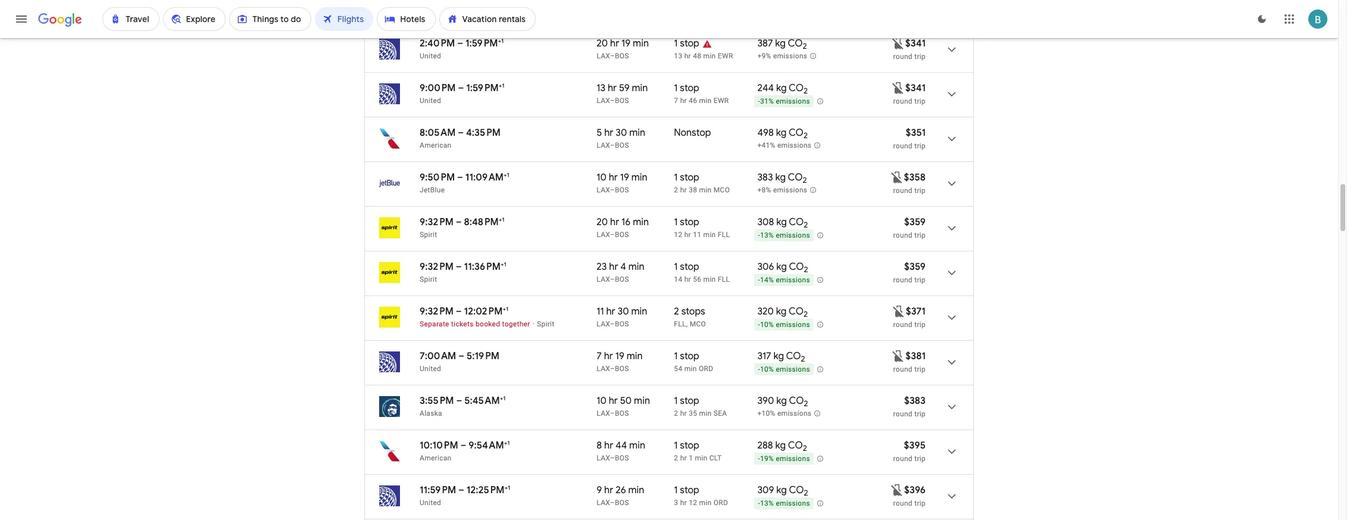 Task type: vqa. For each thing, say whether or not it's contained in the screenshot.


Task type: locate. For each thing, give the bounding box(es) containing it.
min right 56 at the right of page
[[704, 275, 716, 284]]

leaves los angeles international airport at 11:59 pm on thursday, november 23 and arrives at boston logan international airport at 12:25 pm on friday, november 24. element
[[420, 484, 511, 496]]

lax for 10 hr 50 min
[[597, 409, 610, 418]]

1 lax from the top
[[597, 52, 610, 60]]

emissions
[[774, 52, 808, 60], [776, 97, 811, 106], [778, 141, 812, 150], [774, 186, 808, 194], [776, 231, 811, 240], [776, 276, 811, 284], [776, 321, 811, 329], [776, 365, 811, 374], [778, 409, 812, 418], [776, 455, 811, 463], [776, 499, 811, 508]]

round trip for 387
[[894, 52, 926, 61]]

9 bos from the top
[[615, 409, 629, 418]]

30 inside 11 hr 30 min lax – bos
[[618, 306, 629, 317]]

1 inside 9:00 pm – 1:59 pm + 1
[[502, 82, 505, 89]]

2 9:32 pm from the top
[[420, 261, 454, 273]]

total duration 13 hr 59 min. element
[[597, 82, 674, 96]]

united down departure time: 2:40 pm. text field
[[420, 52, 441, 60]]

1:59 pm up arrival time: 4:35 pm. text box
[[466, 82, 499, 94]]

layover (1 of 1) is a 13 hr 48 min overnight layover at newark liberty international airport in newark. element
[[674, 51, 752, 61]]

+ inside 9:50 pm – 11:09 am + 1
[[504, 171, 507, 179]]

mco right , at the bottom right of the page
[[690, 320, 707, 328]]

1 stop 14 hr 56 min fll
[[674, 261, 730, 284]]

0 vertical spatial 10
[[597, 172, 607, 183]]

14%
[[761, 276, 774, 284]]

+
[[498, 37, 502, 45], [499, 82, 502, 89], [504, 171, 507, 179], [499, 216, 502, 223], [501, 260, 504, 268], [503, 305, 506, 313], [500, 394, 504, 402], [504, 439, 508, 447], [505, 484, 508, 491]]

2 -10% emissions from the top
[[759, 365, 811, 374]]

2 inside 390 kg co 2
[[804, 399, 809, 409]]

this price for this flight doesn't include overhead bin access. if you need a carry-on bag, use the bags filter to update prices. image up $383 text box
[[892, 349, 906, 363]]

– down total duration 9 hr 26 min. 'element' in the bottom of the page
[[610, 499, 615, 507]]

9:32 pm down 'jetblue' at the left top of the page
[[420, 216, 454, 228]]

kg up -31% emissions
[[777, 82, 787, 94]]

341 US dollars text field
[[906, 82, 926, 94]]

co inside "309 kg co 2"
[[790, 484, 804, 496]]

2 tickets from the top
[[452, 320, 474, 328]]

co up +10% emissions
[[790, 395, 804, 407]]

-13% emissions for 308
[[759, 231, 811, 240]]

min right 5 on the top left of the page
[[630, 127, 646, 139]]

0 vertical spatial 13
[[674, 52, 683, 60]]

2 right 317 on the bottom
[[802, 354, 806, 364]]

co inside 383 kg co 2
[[788, 172, 803, 183]]

9 1 stop flight. element from the top
[[674, 484, 700, 498]]

this price for this flight doesn't include overhead bin access. if you need a carry-on bag, use the bags filter to update prices. image for $371
[[892, 304, 906, 318]]

1 vertical spatial tickets
[[452, 320, 474, 328]]

0 vertical spatial separate tickets booked together
[[420, 7, 531, 15]]

1 stop 2 hr 35 min sea
[[674, 395, 728, 418]]

hr left 46 on the right top of page
[[681, 96, 687, 105]]

stop up 35
[[680, 395, 700, 407]]

fll for 306
[[718, 275, 730, 284]]

together up arrival time: 1:59 pm on  friday, november 24. text field
[[502, 7, 531, 15]]

1 up arrival time: 1:59 pm on  friday, november 24. text box
[[502, 37, 504, 45]]

1 vertical spatial $341
[[906, 82, 926, 94]]

6 - from the top
[[759, 455, 761, 463]]

kg inside '306 kg co 2'
[[777, 261, 787, 273]]

bos for 13 hr 59 min
[[615, 96, 629, 105]]

5 1 stop flight. element from the top
[[674, 261, 700, 275]]

7 trip from the top
[[915, 320, 926, 329]]

2 for 288
[[803, 443, 808, 453]]

1 stop flight. element
[[674, 38, 700, 51], [674, 82, 700, 96], [674, 172, 700, 185], [674, 216, 700, 230], [674, 261, 700, 275], [674, 350, 700, 364], [674, 395, 700, 409], [674, 440, 700, 453], [674, 484, 700, 498]]

3 lax from the top
[[597, 141, 610, 150]]

– down total duration 5 hr 30 min. element
[[610, 141, 615, 150]]

1 stop flight. element for 10 hr 50 min
[[674, 395, 700, 409]]

4 stop from the top
[[680, 216, 700, 228]]

1 vertical spatial 13%
[[761, 499, 774, 508]]

2 right 320
[[804, 309, 808, 319]]

1 tickets from the top
[[452, 7, 474, 15]]

11 up 1 stop 14 hr 56 min fll
[[693, 231, 702, 239]]

1 together from the top
[[502, 7, 531, 15]]

2 20 from the top
[[597, 216, 608, 228]]

– down total duration 20 hr 16 min. element
[[610, 231, 615, 239]]

11 lax from the top
[[597, 499, 610, 507]]

2 up +9% emissions
[[803, 41, 807, 51]]

lax down 9
[[597, 499, 610, 507]]

stop inside the 1 stop 7 hr 46 min ewr
[[680, 82, 700, 94]]

kg up +10% emissions
[[777, 395, 787, 407]]

co for 244
[[789, 82, 804, 94]]

co up the -19% emissions
[[788, 440, 803, 452]]

11 round from the top
[[894, 499, 913, 508]]

8 lax from the top
[[597, 365, 610, 373]]

+ inside 9:32 pm – 11:36 pm + 1
[[501, 260, 504, 268]]

hr left clt
[[681, 454, 687, 462]]

1 stop from the top
[[680, 38, 700, 49]]

$383
[[905, 395, 926, 407]]

kg for 288
[[776, 440, 786, 452]]

0 vertical spatial separate tickets booked together. this trip includes tickets from multiple airlines. missed connections may be protected by kiwi.com.. element
[[420, 7, 531, 15]]

0 vertical spatial ewr
[[718, 52, 734, 60]]

total duration 10 hr 50 min. element
[[597, 395, 674, 409]]

co for 306
[[790, 261, 804, 273]]

kg inside the 308 kg co 2
[[777, 216, 787, 228]]

1 vertical spatial separate tickets booked together
[[420, 320, 531, 328]]

1 vertical spatial -10% emissions
[[759, 365, 811, 374]]

2 inside "317 kg co 2"
[[802, 354, 806, 364]]

9:32 pm – 11:36 pm + 1
[[420, 260, 507, 273]]

kg for 244
[[777, 82, 787, 94]]

stop for 1 stop 7 hr 46 min ewr
[[680, 82, 700, 94]]

separate tickets booked together down "12:02 pm"
[[420, 320, 531, 328]]

ord inside 1 stop 54 min ord
[[699, 365, 714, 373]]

booked
[[476, 7, 501, 15], [476, 320, 501, 328]]

1 round trip from the top
[[894, 52, 926, 61]]

– inside 10 hr 19 min lax – bos
[[610, 186, 615, 194]]

hr right 9
[[605, 484, 614, 496]]

flight details. leaves los angeles international airport at 9:50 pm on thursday, november 23 and arrives at boston logan international airport at 11:09 am on friday, november 24. image
[[938, 169, 967, 198]]

1 vertical spatial american
[[420, 454, 452, 462]]

0 vertical spatial 11
[[693, 231, 702, 239]]

stop inside 1 stop 3 hr 12 min ord
[[680, 484, 700, 496]]

1:59 pm for 9:00 pm
[[466, 82, 499, 94]]

1 vertical spatial 10
[[597, 395, 607, 407]]

– inside 20 hr 19 min lax – bos
[[610, 52, 615, 60]]

-
[[759, 97, 761, 106], [759, 231, 761, 240], [759, 276, 761, 284], [759, 321, 761, 329], [759, 365, 761, 374], [759, 455, 761, 463], [759, 499, 761, 508]]

0 vertical spatial $341
[[906, 38, 926, 49]]

round trip for 244
[[894, 97, 926, 105]]

lax for 8 hr 44 min
[[597, 454, 610, 462]]

0 vertical spatial 13%
[[761, 231, 774, 240]]

lax for 13 hr 59 min
[[597, 96, 610, 105]]

2 10% from the top
[[761, 365, 774, 374]]

bos inside 11 hr 30 min lax – bos
[[615, 320, 629, 328]]

kg for 387
[[776, 38, 786, 49]]

kg for 390
[[777, 395, 787, 407]]

13 for 59
[[597, 82, 606, 94]]

- for 308
[[759, 231, 761, 240]]

separate tickets booked together. this trip includes tickets from multiple airlines. missed connections may be protected by kiwi.com.. element
[[420, 7, 531, 15], [420, 320, 531, 328]]

2 10 from the top
[[597, 395, 607, 407]]

9 round from the top
[[894, 410, 913, 418]]

lax for 10 hr 19 min
[[597, 186, 610, 194]]

hr left 35
[[681, 409, 687, 418]]

6 1 stop flight. element from the top
[[674, 350, 700, 364]]

lax for 23 hr 4 min
[[597, 275, 610, 284]]

7:00 am – 5:19 pm united
[[420, 350, 500, 373]]

lax for 20 hr 19 min
[[597, 52, 610, 60]]

1:59 pm inside 2:40 pm – 1:59 pm + 1
[[466, 38, 498, 49]]

1 stop 2 hr 38 min mco
[[674, 172, 730, 194]]

2 lax from the top
[[597, 96, 610, 105]]

1 stop flight. element up 35
[[674, 395, 700, 409]]

+ inside 9:32 pm – 12:02 pm + 1
[[503, 305, 506, 313]]

1 horizontal spatial 13
[[674, 52, 683, 60]]

tickets down "leaves los angeles international airport at 9:32 pm on thursday, november 23 and arrives at boston logan international airport at 12:02 pm on friday, november 24." element
[[452, 320, 474, 328]]

0 vertical spatial ord
[[699, 365, 714, 373]]

hr inside 10 hr 50 min lax – bos
[[609, 395, 618, 407]]

0 vertical spatial this price for this flight doesn't include overhead bin access. if you need a carry-on bag, use the bags filter to update prices. image
[[892, 81, 906, 95]]

lax inside the 20 hr 16 min lax – bos
[[597, 231, 610, 239]]

1:59 pm
[[466, 38, 498, 49], [466, 82, 499, 94]]

7 bos from the top
[[615, 320, 629, 328]]

2 1 stop flight. element from the top
[[674, 82, 700, 96]]

2 trip from the top
[[915, 97, 926, 105]]

2 $359 from the top
[[905, 261, 926, 273]]

10 lax from the top
[[597, 454, 610, 462]]

2 up +41% emissions
[[804, 131, 808, 141]]

layover (1 of 1) is a 12 hr 11 min layover at fort lauderdale-hollywood international airport in fort lauderdale. element
[[674, 230, 752, 239]]

stop for 1 stop 2 hr 38 min mco
[[680, 172, 700, 183]]

– inside the 20 hr 16 min lax – bos
[[610, 231, 615, 239]]

6 round from the top
[[894, 276, 913, 284]]

hr left 56 at the right of page
[[685, 275, 692, 284]]

2 for 306
[[804, 265, 809, 275]]

3
[[674, 499, 679, 507]]

round down 371 us dollars text box
[[894, 320, 913, 329]]

2 round trip from the top
[[894, 97, 926, 105]]

layover (1 of 1) is a 14 hr 56 min layover at fort lauderdale-hollywood international airport in fort lauderdale. element
[[674, 275, 752, 284]]

bos inside 7 hr 19 min lax – bos
[[615, 365, 629, 373]]

1 vertical spatial this price for this flight doesn't include overhead bin access. if you need a carry-on bag, use the bags filter to update prices. image
[[892, 349, 906, 363]]

separate tickets booked together. this trip includes tickets from multiple airlines. missed connections may be protected by kiwi.com.. element up arrival time: 1:59 pm on  friday, november 24. text field
[[420, 7, 531, 15]]

min inside 10 hr 19 min lax – bos
[[632, 172, 648, 183]]

7 hr 19 min lax – bos
[[597, 350, 643, 373]]

0 vertical spatial tickets
[[452, 7, 474, 15]]

8
[[597, 440, 602, 452]]

1 -10% emissions from the top
[[759, 321, 811, 329]]

10 round from the top
[[894, 454, 913, 463]]

$359
[[905, 216, 926, 228], [905, 261, 926, 273]]

0 vertical spatial together
[[502, 7, 531, 15]]

+41% emissions
[[758, 141, 812, 150]]

13 left "59"
[[597, 82, 606, 94]]

2 stop from the top
[[680, 82, 700, 94]]

jetblue
[[420, 186, 445, 194]]

2 for 309
[[804, 488, 809, 498]]

stop for 1 stop 12 hr 11 min fll
[[680, 216, 700, 228]]

– down total duration 20 hr 19 min. 'element'
[[610, 52, 615, 60]]

1 vertical spatial 11
[[597, 306, 604, 317]]

lax for 7 hr 19 min
[[597, 365, 610, 373]]

round
[[894, 52, 913, 61], [894, 97, 913, 105], [894, 142, 913, 150], [894, 186, 913, 195], [894, 231, 913, 239], [894, 276, 913, 284], [894, 320, 913, 329], [894, 365, 913, 373], [894, 410, 913, 418], [894, 454, 913, 463], [894, 499, 913, 508]]

1 vertical spatial $359
[[905, 261, 926, 273]]

10
[[597, 172, 607, 183], [597, 395, 607, 407]]

7 1 stop flight. element from the top
[[674, 395, 700, 409]]

Arrival time: 1:59 PM on  Friday, November 24. text field
[[466, 82, 505, 94]]

2 separate from the top
[[420, 320, 450, 328]]

-10% emissions down 320 kg co 2
[[759, 321, 811, 329]]

bos for 10 hr 19 min
[[615, 186, 629, 194]]

2 vertical spatial 9:32 pm
[[420, 306, 454, 317]]

1 vertical spatial booked
[[476, 320, 501, 328]]

leaves los angeles international airport at 9:32 pm on thursday, november 23 and arrives at boston logan international airport at 11:36 pm on friday, november 24. element
[[420, 260, 507, 273]]

0 horizontal spatial mco
[[690, 320, 707, 328]]

2 inside 387 kg co 2
[[803, 41, 807, 51]]

9:00 pm
[[420, 82, 456, 94]]

stop for 1 stop 54 min ord
[[680, 350, 700, 362]]

10% down 320
[[761, 321, 774, 329]]

30 right 5 on the top left of the page
[[616, 127, 627, 139]]

4 round trip from the top
[[894, 320, 926, 329]]

- down 288
[[759, 455, 761, 463]]

2 $359 round trip from the top
[[894, 261, 926, 284]]

359 US dollars text field
[[905, 216, 926, 228]]

1 trip from the top
[[915, 52, 926, 61]]

5 bos from the top
[[615, 231, 629, 239]]

united for 11:59 pm
[[420, 499, 441, 507]]

1 inside the 9:32 pm – 8:48 pm + 1
[[502, 216, 505, 223]]

1 vertical spatial -13% emissions
[[759, 499, 811, 508]]

$341 for 244
[[906, 82, 926, 94]]

0 vertical spatial 7
[[674, 96, 679, 105]]

1 $341 from the top
[[906, 38, 926, 49]]

mco right 38
[[714, 186, 730, 194]]

0 vertical spatial -13% emissions
[[759, 231, 811, 240]]

1 vertical spatial 1:59 pm
[[466, 82, 499, 94]]

lax for 20 hr 16 min
[[597, 231, 610, 239]]

+ inside "10:10 pm – 9:54 am + 1"
[[504, 439, 508, 447]]

– down the total duration 13 hr 59 min. element
[[610, 96, 615, 105]]

0 vertical spatial mco
[[714, 186, 730, 194]]

6 bos from the top
[[615, 275, 629, 284]]

19 for 7
[[616, 350, 625, 362]]

this price for this flight doesn't include overhead bin access. if you need a carry-on bag, use the bags filter to update prices. image
[[892, 81, 906, 95], [892, 349, 906, 363]]

this price for this flight doesn't include overhead bin access. if you need a carry-on bag, use the bags filter to update prices. image for $396
[[891, 483, 905, 497]]

3 trip from the top
[[915, 142, 926, 150]]

+ inside the 9:32 pm – 8:48 pm + 1
[[499, 216, 502, 223]]

2 for 390
[[804, 399, 809, 409]]

1 vertical spatial 19
[[621, 172, 630, 183]]

$396
[[905, 484, 926, 496]]

0 vertical spatial 9:32 pm
[[420, 216, 454, 228]]

round down 381 us dollars text field
[[894, 365, 913, 373]]

round down 359 us dollars text field
[[894, 276, 913, 284]]

- down 320
[[759, 321, 761, 329]]

20 hr 19 min lax – bos
[[597, 38, 649, 60]]

round inside $395 round trip
[[894, 454, 913, 463]]

1 vertical spatial $359 round trip
[[894, 261, 926, 284]]

2 13% from the top
[[761, 499, 774, 508]]

0 vertical spatial fll
[[718, 231, 730, 239]]

stop inside 1 stop 2 hr 38 min mco
[[680, 172, 700, 183]]

ewr right 46 on the right top of page
[[714, 96, 729, 105]]

1 -13% emissions from the top
[[759, 231, 811, 240]]

9:32 pm inside 9:32 pm – 12:02 pm + 1
[[420, 306, 454, 317]]

trip down $358 text box
[[915, 186, 926, 195]]

separate up departure time: 2:40 pm. text field
[[420, 7, 450, 15]]

min
[[633, 38, 649, 49], [704, 52, 716, 60], [632, 82, 648, 94], [700, 96, 712, 105], [630, 127, 646, 139], [632, 172, 648, 183], [700, 186, 712, 194], [633, 216, 649, 228], [704, 231, 716, 239], [629, 261, 645, 273], [704, 275, 716, 284], [632, 306, 648, 317], [627, 350, 643, 362], [685, 365, 697, 373], [634, 395, 650, 407], [700, 409, 712, 418], [630, 440, 646, 452], [695, 454, 708, 462], [629, 484, 645, 496], [700, 499, 712, 507]]

hr inside 7 hr 19 min lax – bos
[[604, 350, 613, 362]]

+ inside 9:00 pm – 1:59 pm + 1
[[499, 82, 502, 89]]

clt
[[710, 454, 722, 462]]

alaska
[[420, 409, 442, 418]]

390
[[758, 395, 775, 407]]

12 right 3
[[689, 499, 698, 507]]

2 for 317
[[802, 354, 806, 364]]

hr inside 11 hr 30 min lax – bos
[[607, 306, 616, 317]]

1 vertical spatial 7
[[597, 350, 602, 362]]

kg inside 387 kg co 2
[[776, 38, 786, 49]]

stop inside 1 stop 14 hr 56 min fll
[[680, 261, 700, 273]]

1 vertical spatial 12
[[689, 499, 698, 507]]

$359 round trip for 308
[[894, 216, 926, 239]]

kg inside 498 kg co 2
[[777, 127, 787, 139]]

1 vertical spatial 9:32 pm
[[420, 261, 454, 273]]

this price for this flight doesn't include overhead bin access. if you need a carry-on bag, use the bags filter to update prices. image down $395 round trip
[[891, 483, 905, 497]]

0 horizontal spatial 7
[[597, 350, 602, 362]]

1 up layover (1 of 1) is a 2 hr 38 min layover at orlando international airport in orlando. element
[[674, 172, 678, 183]]

co for 288
[[788, 440, 803, 452]]

Departure time: 9:50 PM. text field
[[420, 172, 455, 183]]

Arrival time: 12:25 PM on  Friday, November 24. text field
[[467, 484, 511, 496]]

+10% emissions
[[758, 409, 812, 418]]

2 up "+8% emissions"
[[803, 175, 808, 185]]

bos down total duration 5 hr 30 min. element
[[615, 141, 629, 150]]

$395 round trip
[[894, 440, 926, 463]]

9 stop from the top
[[680, 484, 700, 496]]

kg for 383
[[776, 172, 786, 183]]

0 vertical spatial $359 round trip
[[894, 216, 926, 239]]

1 10% from the top
[[761, 321, 774, 329]]

10% down 317 on the bottom
[[761, 365, 774, 374]]

kg for 309
[[777, 484, 787, 496]]

1 inside 1 stop 3 hr 12 min ord
[[674, 484, 678, 496]]

Departure time: 3:55 PM. text field
[[420, 395, 454, 407]]

together for second separate tickets booked together. this trip includes tickets from multiple airlines. missed connections may be protected by kiwi.com.. element from the bottom of the page
[[502, 7, 531, 15]]

co inside 387 kg co 2
[[788, 38, 803, 49]]

total duration 20 hr 16 min. element
[[597, 216, 674, 230]]

1 right 8:48 pm
[[502, 216, 505, 223]]

kg inside 288 kg co 2
[[776, 440, 786, 452]]

1 - from the top
[[759, 97, 761, 106]]

19 inside 20 hr 19 min lax – bos
[[622, 38, 631, 49]]

1 horizontal spatial mco
[[714, 186, 730, 194]]

3 1 stop flight. element from the top
[[674, 172, 700, 185]]

11:09 am
[[466, 172, 504, 183]]

Arrival time: 4:35 PM. text field
[[466, 127, 501, 139]]

8 stop from the top
[[680, 440, 700, 452]]

stop
[[680, 38, 700, 49], [680, 82, 700, 94], [680, 172, 700, 183], [680, 216, 700, 228], [680, 261, 700, 273], [680, 350, 700, 362], [680, 395, 700, 407], [680, 440, 700, 452], [680, 484, 700, 496]]

+ for 11 hr 30 min
[[503, 305, 506, 313]]

1 vertical spatial ewr
[[714, 96, 729, 105]]

hr inside 1 stop 12 hr 11 min fll
[[685, 231, 692, 239]]

20 for 20 hr 16 min
[[597, 216, 608, 228]]

9:32 pm for 12:02 pm
[[420, 306, 454, 317]]

0 vertical spatial 1:59 pm
[[466, 38, 498, 49]]

1 vertical spatial mco
[[690, 320, 707, 328]]

2:40 pm – 1:59 pm + 1
[[420, 37, 504, 49]]

min inside the 20 hr 16 min lax – bos
[[633, 216, 649, 228]]

0 vertical spatial $359
[[905, 216, 926, 228]]

+8%
[[758, 186, 772, 194]]

9:32 pm – 8:48 pm + 1
[[420, 216, 505, 228]]

this price for this flight doesn't include overhead bin access. if you need a carry-on bag, use the bags filter to update prices. image
[[892, 36, 906, 50], [890, 170, 905, 184], [892, 304, 906, 318], [891, 483, 905, 497]]

min inside 20 hr 19 min lax – bos
[[633, 38, 649, 49]]

round trip for 320
[[894, 320, 926, 329]]

-13% emissions
[[759, 231, 811, 240], [759, 499, 811, 508]]

emissions down 320 kg co 2
[[776, 321, 811, 329]]

bos down 16
[[615, 231, 629, 239]]

0 vertical spatial 20
[[597, 38, 608, 49]]

round trip
[[894, 52, 926, 61], [894, 97, 926, 105], [894, 186, 926, 195], [894, 320, 926, 329], [894, 365, 926, 373], [894, 499, 926, 508]]

$395
[[905, 440, 926, 452]]

0 vertical spatial -10% emissions
[[759, 321, 811, 329]]

change appearance image
[[1248, 5, 1277, 33]]

1 stop flight. element for 10 hr 19 min
[[674, 172, 700, 185]]

396 US dollars text field
[[905, 484, 926, 496]]

min right 16
[[633, 216, 649, 228]]

+ for 8 hr 44 min
[[504, 439, 508, 447]]

1 horizontal spatial 12
[[689, 499, 698, 507]]

co inside "317 kg co 2"
[[787, 350, 802, 362]]

9 hr 26 min lax – bos
[[597, 484, 645, 507]]

1 vertical spatial 20
[[597, 216, 608, 228]]

12
[[674, 231, 683, 239], [689, 499, 698, 507]]

2 vertical spatial 19
[[616, 350, 625, 362]]

-10% emissions
[[759, 321, 811, 329], [759, 365, 811, 374]]

1 $359 round trip from the top
[[894, 216, 926, 239]]

 image
[[533, 7, 535, 15]]

min right 54
[[685, 365, 697, 373]]

+ for 20 hr 19 min
[[498, 37, 502, 45]]

9:32 pm
[[420, 216, 454, 228], [420, 261, 454, 273], [420, 306, 454, 317]]

7 stop from the top
[[680, 395, 700, 407]]

bos for 8 hr 44 min
[[615, 454, 629, 462]]

bos
[[615, 52, 629, 60], [615, 96, 629, 105], [615, 141, 629, 150], [615, 186, 629, 194], [615, 231, 629, 239], [615, 275, 629, 284], [615, 320, 629, 328], [615, 365, 629, 373], [615, 409, 629, 418], [615, 454, 629, 462], [615, 499, 629, 507]]

min right 35
[[700, 409, 712, 418]]

kg inside 383 kg co 2
[[776, 172, 786, 183]]

round inside $383 round trip
[[894, 410, 913, 418]]

10 bos from the top
[[615, 454, 629, 462]]

5 lax from the top
[[597, 231, 610, 239]]

– right departure time: 9:32 pm. text field
[[456, 261, 462, 273]]

20 inside 20 hr 19 min lax – bos
[[597, 38, 608, 49]]

main menu image
[[14, 12, 29, 26]]

31%
[[761, 97, 774, 106]]

2 left stops on the bottom right of the page
[[674, 306, 680, 317]]

2 united from the top
[[420, 96, 441, 105]]

1 vertical spatial together
[[502, 320, 531, 328]]

10 for 10 hr 50 min
[[597, 395, 607, 407]]

14
[[674, 275, 683, 284]]

19
[[622, 38, 631, 49], [621, 172, 630, 183], [616, 350, 625, 362]]

3 stop from the top
[[680, 172, 700, 183]]

flight details. leaves los angeles international airport at 9:00 pm on thursday, november 23 and arrives at boston logan international airport at 1:59 pm on friday, november 24. image
[[938, 80, 967, 108]]

2 $341 from the top
[[906, 82, 926, 94]]

1:59 pm right departure time: 2:40 pm. text field
[[466, 38, 498, 49]]

hr inside the 20 hr 16 min lax – bos
[[611, 216, 620, 228]]

308
[[758, 216, 775, 228]]

2 stops flight. element
[[674, 306, 706, 319]]

1 vertical spatial separate tickets booked together. this trip includes tickets from multiple airlines. missed connections may be protected by kiwi.com.. element
[[420, 320, 531, 328]]

co for 308
[[789, 216, 804, 228]]

separate tickets booked together
[[420, 7, 531, 15], [420, 320, 531, 328]]

american down 8:05 am text field
[[420, 141, 452, 150]]

30 inside 5 hr 30 min lax – bos
[[616, 127, 627, 139]]

54
[[674, 365, 683, 373]]

bos inside 13 hr 59 min lax – bos
[[615, 96, 629, 105]]

13 for 48
[[674, 52, 683, 60]]

flight details. leaves los angeles international airport at 3:55 pm on thursday, november 23 and arrives at boston logan international airport at 5:45 am on friday, november 24. image
[[938, 393, 967, 421]]

3 round from the top
[[894, 142, 913, 150]]

1 stop flight. element down 35
[[674, 440, 700, 453]]

11 bos from the top
[[615, 499, 629, 507]]

1 right 5:45 am
[[504, 394, 506, 402]]

1 $359 from the top
[[905, 216, 926, 228]]

1 vertical spatial 10%
[[761, 365, 774, 374]]

leaves los angeles international airport at 9:00 pm on thursday, november 23 and arrives at boston logan international airport at 1:59 pm on friday, november 24. element
[[420, 82, 505, 94]]

1 bos from the top
[[615, 52, 629, 60]]

0 vertical spatial 12
[[674, 231, 683, 239]]

this price for this flight doesn't include overhead bin access. if you need a carry-on bag, use the bags filter to update prices. image down 359 us dollars text field
[[892, 304, 906, 318]]

+ for 13 hr 59 min
[[499, 82, 502, 89]]

lax inside 20 hr 19 min lax – bos
[[597, 52, 610, 60]]

trip down $341 text field
[[915, 52, 926, 61]]

3 round trip from the top
[[894, 186, 926, 195]]

flight details. leaves los angeles international airport at 11:59 pm on thursday, november 23 and arrives at boston logan international airport at 12:25 pm on friday, november 24. image
[[938, 482, 967, 510]]

lax inside 5 hr 30 min lax – bos
[[597, 141, 610, 150]]

hr right 8
[[605, 440, 614, 452]]

trip down '$396' text box
[[915, 499, 926, 508]]

-13% emissions for 309
[[759, 499, 811, 508]]

0 horizontal spatial 13
[[597, 82, 606, 94]]

co for 320
[[789, 306, 804, 317]]

hr left "59"
[[608, 82, 617, 94]]

bos for 11 hr 30 min
[[615, 320, 629, 328]]

bos for 7 hr 19 min
[[615, 365, 629, 373]]

30 down 23 hr 4 min lax – bos at left bottom
[[618, 306, 629, 317]]

3 bos from the top
[[615, 141, 629, 150]]

separate
[[420, 7, 450, 15], [420, 320, 450, 328]]

Departure time: 7:00 AM. text field
[[420, 350, 456, 362]]

–
[[458, 38, 463, 49], [610, 52, 615, 60], [458, 82, 464, 94], [610, 96, 615, 105], [458, 127, 464, 139], [610, 141, 615, 150], [457, 172, 463, 183], [610, 186, 615, 194], [456, 216, 462, 228], [610, 231, 615, 239], [456, 261, 462, 273], [610, 275, 615, 284], [456, 306, 462, 317], [610, 320, 615, 328], [459, 350, 465, 362], [610, 365, 615, 373], [457, 395, 462, 407], [610, 409, 615, 418], [461, 440, 467, 452], [610, 454, 615, 462], [459, 484, 465, 496], [610, 499, 615, 507]]

30 for 5
[[616, 127, 627, 139]]

$359 left the flight details. leaves los angeles international airport at 9:32 pm on thursday, november 23 and arrives at boston logan international airport at 8:48 pm on friday, november 24. icon
[[905, 216, 926, 228]]

1
[[502, 37, 504, 45], [674, 38, 678, 49], [502, 82, 505, 89], [674, 82, 678, 94], [507, 171, 510, 179], [674, 172, 678, 183], [502, 216, 505, 223], [674, 216, 678, 228], [504, 260, 507, 268], [674, 261, 678, 273], [506, 305, 509, 313], [674, 350, 678, 362], [504, 394, 506, 402], [674, 395, 678, 407], [508, 439, 510, 447], [674, 440, 678, 452], [689, 454, 693, 462], [508, 484, 511, 491], [674, 484, 678, 496]]

– right departure time: 9:50 pm. text field
[[457, 172, 463, 183]]

2:40 pm
[[420, 38, 455, 49]]

leaves los angeles international airport at 9:32 pm on thursday, november 23 and arrives at boston logan international airport at 12:02 pm on friday, november 24. element
[[420, 305, 509, 317]]

2 up the -19% emissions
[[803, 443, 808, 453]]

1:59 pm for 2:40 pm
[[466, 38, 498, 49]]

6 lax from the top
[[597, 275, 610, 284]]

309 kg co 2
[[758, 484, 809, 498]]

- for 288
[[759, 455, 761, 463]]

0 vertical spatial 30
[[616, 127, 627, 139]]

hr inside 10 hr 19 min lax – bos
[[609, 172, 618, 183]]

5:45 am
[[465, 395, 500, 407]]

bos down "59"
[[615, 96, 629, 105]]

kg up -14% emissions
[[777, 261, 787, 273]]

round trip for 383
[[894, 186, 926, 195]]

1 american from the top
[[420, 141, 452, 150]]

kg inside "317 kg co 2"
[[774, 350, 785, 362]]

bos down "total duration 11 hr 30 min." element
[[615, 320, 629, 328]]

co inside the 308 kg co 2
[[789, 216, 804, 228]]

8 bos from the top
[[615, 365, 629, 373]]

1 vertical spatial fll
[[718, 275, 730, 284]]

1 right 12:25 pm
[[508, 484, 511, 491]]

10 inside 10 hr 50 min lax – bos
[[597, 395, 607, 407]]

5 - from the top
[[759, 365, 761, 374]]

$341 left flight details. leaves los angeles international airport at 2:40 pm on thursday, november 23 and arrives at boston logan international airport at 1:59 pm on friday, november 24. image
[[906, 38, 926, 49]]

20
[[597, 38, 608, 49], [597, 216, 608, 228]]

2 -13% emissions from the top
[[759, 499, 811, 508]]

flight details. leaves los angeles international airport at 9:32 pm on thursday, november 23 and arrives at boston logan international airport at 11:36 pm on friday, november 24. image
[[938, 259, 967, 287]]

9:32 pm inside the 9:32 pm – 8:48 pm + 1
[[420, 216, 454, 228]]

9 lax from the top
[[597, 409, 610, 418]]

1 stop flight. element for 7 hr 19 min
[[674, 350, 700, 364]]

0 horizontal spatial 12
[[674, 231, 683, 239]]

– down "total duration 11 hr 30 min." element
[[610, 320, 615, 328]]

stop inside 1 stop 54 min ord
[[680, 350, 700, 362]]

0 vertical spatial separate
[[420, 7, 450, 15]]

8 hr 44 min lax – bos
[[597, 440, 646, 462]]

20 inside the 20 hr 16 min lax – bos
[[597, 216, 608, 228]]

kg
[[776, 38, 786, 49], [777, 82, 787, 94], [777, 127, 787, 139], [776, 172, 786, 183], [777, 216, 787, 228], [777, 261, 787, 273], [777, 306, 787, 317], [774, 350, 785, 362], [777, 395, 787, 407], [776, 440, 786, 452], [777, 484, 787, 496]]

317 kg co 2
[[758, 350, 806, 364]]

 image
[[533, 320, 535, 328]]

1 1 stop flight. element from the top
[[674, 38, 700, 51]]

0 vertical spatial 19
[[622, 38, 631, 49]]

stop up 46 on the right top of page
[[680, 82, 700, 94]]

2 separate tickets booked together from the top
[[420, 320, 531, 328]]

1 vertical spatial ord
[[714, 499, 729, 507]]

total duration 23 hr 4 min. element
[[597, 261, 674, 275]]

0 horizontal spatial 11
[[597, 306, 604, 317]]

sea
[[714, 409, 728, 418]]

371 US dollars text field
[[906, 306, 926, 317]]

bos inside 20 hr 19 min lax – bos
[[615, 52, 629, 60]]

1 vertical spatial 13
[[597, 82, 606, 94]]

kg inside 244 kg co 2
[[777, 82, 787, 94]]

american down the 10:10 pm text field
[[420, 454, 452, 462]]

4
[[621, 261, 627, 273]]

0 vertical spatial booked
[[476, 7, 501, 15]]

19 down 11 hr 30 min lax – bos
[[616, 350, 625, 362]]

3 united from the top
[[420, 365, 441, 373]]

19 inside 10 hr 19 min lax – bos
[[621, 172, 630, 183]]

3 9:32 pm from the top
[[420, 306, 454, 317]]

1 stop 7 hr 46 min ewr
[[674, 82, 729, 105]]

– inside "7:00 am – 5:19 pm united"
[[459, 350, 465, 362]]

1 vertical spatial separate
[[420, 320, 450, 328]]

383 US dollars text field
[[905, 395, 926, 407]]

8 round from the top
[[894, 365, 913, 373]]

,
[[687, 320, 688, 328]]

-13% emissions down "309 kg co 2" on the bottom of the page
[[759, 499, 811, 508]]

4 lax from the top
[[597, 186, 610, 194]]

1 10 from the top
[[597, 172, 607, 183]]

leaves los angeles international airport at 10:10 pm on thursday, november 23 and arrives at boston logan international airport at 9:54 am on friday, november 24. element
[[420, 439, 510, 452]]

stop for 1 stop 3 hr 12 min ord
[[680, 484, 700, 496]]

2 up -14% emissions
[[804, 265, 809, 275]]

2 inside 383 kg co 2
[[803, 175, 808, 185]]

bos down total duration 7 hr 19 min. element
[[615, 365, 629, 373]]

Arrival time: 1:59 PM on  Friday, November 24. text field
[[466, 37, 504, 49]]

4 united from the top
[[420, 499, 441, 507]]

13% for 308
[[761, 231, 774, 240]]

0 vertical spatial american
[[420, 141, 452, 150]]

1 separate from the top
[[420, 7, 450, 15]]

5 stop from the top
[[680, 261, 700, 273]]

4 bos from the top
[[615, 186, 629, 194]]

lax for 9 hr 26 min
[[597, 499, 610, 507]]

381 US dollars text field
[[906, 350, 926, 362]]

6 round trip from the top
[[894, 499, 926, 508]]

round down $341 text field
[[894, 52, 913, 61]]

$341 left flight details. leaves los angeles international airport at 9:00 pm on thursday, november 23 and arrives at boston logan international airport at 1:59 pm on friday, november 24. icon
[[906, 82, 926, 94]]

trip down the $383 at right bottom
[[915, 410, 926, 418]]

4 - from the top
[[759, 321, 761, 329]]

booked up arrival time: 1:59 pm on  friday, november 24. text field
[[476, 7, 501, 15]]

Arrival time: 11:09 AM on  Friday, November 24. text field
[[466, 171, 510, 183]]

kg for 498
[[777, 127, 787, 139]]

359 US dollars text field
[[905, 261, 926, 273]]

$359 round trip
[[894, 216, 926, 239], [894, 261, 926, 284]]

1 stop flight. element for 13 hr 59 min
[[674, 82, 700, 96]]

layover (1 of 1) is a 54 min layover at o'hare international airport in chicago. element
[[674, 364, 752, 373]]

2 vertical spatial fll
[[674, 320, 687, 328]]

6 trip from the top
[[915, 276, 926, 284]]

united down "7:00 am" text box on the bottom
[[420, 365, 441, 373]]

5:19 pm
[[467, 350, 500, 362]]

1 up layover (1 of 1) is a 7 hr 46 min layover at newark liberty international airport in newark. element
[[674, 82, 678, 94]]

10 hr 19 min lax – bos
[[597, 172, 648, 194]]

2 round from the top
[[894, 97, 913, 105]]

1 horizontal spatial 7
[[674, 96, 679, 105]]

0 vertical spatial 10%
[[761, 321, 774, 329]]

stop for 1 stop
[[680, 38, 700, 49]]

together
[[502, 7, 531, 15], [502, 320, 531, 328]]

1 vertical spatial 30
[[618, 306, 629, 317]]

round trip down 381 us dollars text field
[[894, 365, 926, 373]]

2 right the 308 at the top right of the page
[[804, 220, 809, 230]]

1 horizontal spatial 11
[[693, 231, 702, 239]]

fll inside 2 stops fll , mco
[[674, 320, 687, 328]]

1 united from the top
[[420, 52, 441, 60]]

2 bos from the top
[[615, 96, 629, 105]]

1 inside "10:10 pm – 9:54 am + 1"
[[508, 439, 510, 447]]

11 down 23 hr 4 min lax – bos at left bottom
[[597, 306, 604, 317]]

2 for 320
[[804, 309, 808, 319]]

– inside 11:59 pm – 12:25 pm + 1
[[459, 484, 465, 496]]

trip down $395
[[915, 454, 926, 463]]

2 together from the top
[[502, 320, 531, 328]]

-14% emissions
[[759, 276, 811, 284]]

2 - from the top
[[759, 231, 761, 240]]

$359 for 308
[[905, 216, 926, 228]]

4 1 stop flight. element from the top
[[674, 216, 700, 230]]

lax inside "9 hr 26 min lax – bos"
[[597, 499, 610, 507]]

13%
[[761, 231, 774, 240], [761, 499, 774, 508]]



Task type: describe. For each thing, give the bounding box(es) containing it.
hr inside 5 hr 30 min lax – bos
[[605, 127, 614, 139]]

2 inside 2 stops fll , mco
[[674, 306, 680, 317]]

+9%
[[758, 52, 772, 60]]

2 american from the top
[[420, 454, 452, 462]]

this price for this flight doesn't include overhead bin access. if you need a carry-on bag, use the bags filter to update prices. image for $381
[[892, 349, 906, 363]]

320
[[758, 306, 774, 317]]

26
[[616, 484, 626, 496]]

13% for 309
[[761, 499, 774, 508]]

separate for second separate tickets booked together. this trip includes tickets from multiple airlines. missed connections may be protected by kiwi.com.. element from the bottom of the page
[[420, 7, 450, 15]]

11:59 pm
[[420, 484, 456, 496]]

united inside "7:00 am – 5:19 pm united"
[[420, 365, 441, 373]]

Arrival time: 12:02 PM on  Friday, November 24. text field
[[464, 305, 509, 317]]

3:55 pm
[[420, 395, 454, 407]]

9:50 pm
[[420, 172, 455, 183]]

7:00 am
[[420, 350, 456, 362]]

9:50 pm – 11:09 am + 1
[[420, 171, 510, 183]]

4 trip from the top
[[915, 186, 926, 195]]

44
[[616, 440, 627, 452]]

emissions down "309 kg co 2" on the bottom of the page
[[776, 499, 811, 508]]

351 US dollars text field
[[906, 127, 926, 139]]

48
[[693, 52, 702, 60]]

this price for this flight doesn't include overhead bin access. if you need a carry-on bag, use the bags filter to update prices. image for $358
[[890, 170, 905, 184]]

min inside 8 hr 44 min lax – bos
[[630, 440, 646, 452]]

Departure time: 2:40 PM. text field
[[420, 38, 455, 49]]

5
[[597, 127, 602, 139]]

min inside 13 hr 59 min lax – bos
[[632, 82, 648, 94]]

1 round from the top
[[894, 52, 913, 61]]

2 for 498
[[804, 131, 808, 141]]

1 inside 1 stop 12 hr 11 min fll
[[674, 216, 678, 228]]

emissions down 498 kg co 2
[[778, 141, 812, 150]]

341 US dollars text field
[[906, 38, 926, 49]]

trip inside $383 round trip
[[915, 410, 926, 418]]

7 inside the 1 stop 7 hr 46 min ewr
[[674, 96, 679, 105]]

– inside the 9:32 pm – 8:48 pm + 1
[[456, 216, 462, 228]]

1 inside 3:55 pm – 5:45 am + 1
[[504, 394, 506, 402]]

min inside 23 hr 4 min lax – bos
[[629, 261, 645, 273]]

tickets for second separate tickets booked together. this trip includes tickets from multiple airlines. missed connections may be protected by kiwi.com.. element from the bottom of the page
[[452, 7, 474, 15]]

4 round from the top
[[894, 186, 913, 195]]

leaves los angeles international airport at 3:55 pm on thursday, november 23 and arrives at boston logan international airport at 5:45 am on friday, november 24. element
[[420, 394, 506, 407]]

9:00 pm – 1:59 pm + 1
[[420, 82, 505, 94]]

Arrival time: 5:45 AM on  Friday, November 24. text field
[[465, 394, 506, 407]]

1 stop
[[674, 38, 700, 49]]

20 hr 16 min lax – bos
[[597, 216, 649, 239]]

min inside the 1 stop 7 hr 46 min ewr
[[700, 96, 712, 105]]

383
[[758, 172, 774, 183]]

- for 317
[[759, 365, 761, 374]]

min inside 1 stop 54 min ord
[[685, 365, 697, 373]]

hr inside 1 stop 2 hr 1 min clt
[[681, 454, 687, 462]]

min inside 1 stop 2 hr 1 min clt
[[695, 454, 708, 462]]

kg for 306
[[777, 261, 787, 273]]

11:59 pm – 12:25 pm + 1
[[420, 484, 511, 496]]

ord inside 1 stop 3 hr 12 min ord
[[714, 499, 729, 507]]

56
[[693, 275, 702, 284]]

– inside "9 hr 26 min lax – bos"
[[610, 499, 615, 507]]

leaves los angeles international airport at 2:40 pm on thursday, november 23 and arrives at boston logan international airport at 1:59 pm on friday, november 24. element
[[420, 37, 504, 49]]

$371
[[906, 306, 926, 317]]

layover (1 of 1) is a 7 hr 46 min layover at newark liberty international airport in newark. element
[[674, 96, 752, 105]]

hr inside the 1 stop 7 hr 46 min ewr
[[681, 96, 687, 105]]

total duration 20 hr 19 min. element
[[597, 38, 674, 51]]

1 inside 1 stop 2 hr 35 min sea
[[674, 395, 678, 407]]

10:10 pm – 9:54 am + 1
[[420, 439, 510, 452]]

19 for 10
[[621, 172, 630, 183]]

layover (1 of 1) is a 2 hr 1 min layover at charlotte douglas international airport in charlotte. element
[[674, 453, 752, 463]]

min inside 11 hr 30 min lax – bos
[[632, 306, 648, 317]]

38
[[689, 186, 698, 194]]

1 separate tickets booked together from the top
[[420, 7, 531, 15]]

together for second separate tickets booked together. this trip includes tickets from multiple airlines. missed connections may be protected by kiwi.com.. element from the top
[[502, 320, 531, 328]]

1 inside 1 stop 14 hr 56 min fll
[[674, 261, 678, 273]]

11 hr 30 min lax – bos
[[597, 306, 648, 328]]

total duration 11 hr 30 min. element
[[597, 306, 674, 319]]

tickets for second separate tickets booked together. this trip includes tickets from multiple airlines. missed connections may be protected by kiwi.com.. element from the top
[[452, 320, 474, 328]]

Departure time: 9:00 PM. text field
[[420, 82, 456, 94]]

hr inside 20 hr 19 min lax – bos
[[611, 38, 620, 49]]

flight details. leaves los angeles international airport at 10:10 pm on thursday, november 23 and arrives at boston logan international airport at 9:54 am on friday, november 24. image
[[938, 437, 967, 466]]

+ for 23 hr 4 min
[[501, 260, 504, 268]]

+ for 10 hr 19 min
[[504, 171, 507, 179]]

306 kg co 2
[[758, 261, 809, 275]]

leaves los angeles international airport at 8:05 am on thursday, november 23 and arrives at boston logan international airport at 4:35 pm on thursday, november 23. element
[[420, 127, 501, 139]]

10 for 10 hr 19 min
[[597, 172, 607, 183]]

244
[[758, 82, 774, 94]]

+ for 20 hr 16 min
[[499, 216, 502, 223]]

– inside 10 hr 50 min lax – bos
[[610, 409, 615, 418]]

american inside 8:05 am – 4:35 pm american
[[420, 141, 452, 150]]

244 kg co 2
[[758, 82, 808, 96]]

- for 309
[[759, 499, 761, 508]]

layover (1 of 2) is a 1 hr 56 min layover at fort lauderdale-hollywood international airport in fort lauderdale. layover (2 of 2) is a 35 min layover at orlando international airport in orlando. element
[[674, 319, 752, 329]]

– inside 9:50 pm – 11:09 am + 1
[[457, 172, 463, 183]]

-31% emissions
[[759, 97, 811, 106]]

bos for 23 hr 4 min
[[615, 275, 629, 284]]

2 for 383
[[803, 175, 808, 185]]

1 inside 9:32 pm – 11:36 pm + 1
[[504, 260, 507, 268]]

- for 306
[[759, 276, 761, 284]]

stops
[[682, 306, 706, 317]]

+8% emissions
[[758, 186, 808, 194]]

kg for 308
[[777, 216, 787, 228]]

leaves los angeles international airport at 9:32 pm on thursday, november 23 and arrives at boston logan international airport at 8:48 pm on friday, november 24. element
[[420, 216, 505, 228]]

this price for this flight doesn't include overhead bin access. if you need a carry-on bag, use the bags filter to update prices. image for $341
[[892, 36, 906, 50]]

2 for 244
[[804, 86, 808, 96]]

10% for 317
[[761, 365, 774, 374]]

lax for 5 hr 30 min
[[597, 141, 610, 150]]

10:10 pm
[[420, 440, 458, 452]]

288 kg co 2
[[758, 440, 808, 453]]

hr inside 23 hr 4 min lax – bos
[[610, 261, 619, 273]]

emissions down 390 kg co 2
[[778, 409, 812, 418]]

total duration 5 hr 30 min. element
[[597, 127, 674, 141]]

2 booked from the top
[[476, 320, 501, 328]]

leaves los angeles international airport at 9:50 pm on thursday, november 23 and arrives at boston logan international airport at 11:09 am on friday, november 24. element
[[420, 171, 510, 183]]

9:32 pm for 8:48 pm
[[420, 216, 454, 228]]

1 inside 1 stop 54 min ord
[[674, 350, 678, 362]]

bos for 10 hr 50 min
[[615, 409, 629, 418]]

united for 2:40 pm
[[420, 52, 441, 60]]

– inside 8 hr 44 min lax – bos
[[610, 454, 615, 462]]

mco inside 2 stops fll , mco
[[690, 320, 707, 328]]

min inside 1 stop 2 hr 38 min mco
[[700, 186, 712, 194]]

bos for 20 hr 19 min
[[615, 52, 629, 60]]

11 trip from the top
[[915, 499, 926, 508]]

emissions down the 308 kg co 2
[[776, 231, 811, 240]]

1 inside 11:59 pm – 12:25 pm + 1
[[508, 484, 511, 491]]

23 hr 4 min lax – bos
[[597, 261, 645, 284]]

Departure time: 9:32 PM. text field
[[420, 261, 454, 273]]

min inside 10 hr 50 min lax – bos
[[634, 395, 650, 407]]

Arrival time: 8:48 PM on  Friday, November 24. text field
[[464, 216, 505, 228]]

1 inside 9:32 pm – 12:02 pm + 1
[[506, 305, 509, 313]]

320 kg co 2
[[758, 306, 808, 319]]

min right '48'
[[704, 52, 716, 60]]

3:55 pm – 5:45 am + 1
[[420, 394, 506, 407]]

12 inside 1 stop 3 hr 12 min ord
[[689, 499, 698, 507]]

bos for 5 hr 30 min
[[615, 141, 629, 150]]

383 kg co 2
[[758, 172, 808, 185]]

23
[[597, 261, 607, 273]]

2 stops fll , mco
[[674, 306, 707, 328]]

– inside 5 hr 30 min lax – bos
[[610, 141, 615, 150]]

Arrival time: 11:36 PM on  Friday, November 24. text field
[[464, 260, 507, 273]]

– inside "10:10 pm – 9:54 am + 1"
[[461, 440, 467, 452]]

trip inside $395 round trip
[[915, 454, 926, 463]]

– inside 9:00 pm – 1:59 pm + 1
[[458, 82, 464, 94]]

flight details. leaves los angeles international airport at 9:32 pm on thursday, november 23 and arrives at boston logan international airport at 8:48 pm on friday, november 24. image
[[938, 214, 967, 242]]

nonstop flight. element
[[674, 127, 712, 141]]

+ for 10 hr 50 min
[[500, 394, 504, 402]]

hr inside 1 stop 3 hr 12 min ord
[[681, 499, 687, 507]]

-10% emissions for 320
[[759, 321, 811, 329]]

$358
[[905, 172, 926, 183]]

layover (1 of 1) is a 3 hr 12 min layover at o'hare international airport in chicago. element
[[674, 498, 752, 508]]

total duration 10 hr 19 min. element
[[597, 172, 674, 185]]

1 booked from the top
[[476, 7, 501, 15]]

min inside 1 stop 12 hr 11 min fll
[[704, 231, 716, 239]]

Departure time: 9:32 PM. text field
[[420, 306, 454, 317]]

35
[[689, 409, 698, 418]]

– inside 8:05 am – 4:35 pm american
[[458, 127, 464, 139]]

1 inside 9:50 pm – 11:09 am + 1
[[507, 171, 510, 179]]

2 inside 1 stop 2 hr 1 min clt
[[674, 454, 679, 462]]

min inside 1 stop 3 hr 12 min ord
[[700, 499, 712, 507]]

13 hr 59 min lax – bos
[[597, 82, 648, 105]]

- for 320
[[759, 321, 761, 329]]

Arrival time: 9:54 AM on  Friday, November 24. text field
[[469, 439, 510, 452]]

387
[[758, 38, 773, 49]]

– inside 3:55 pm – 5:45 am + 1
[[457, 395, 462, 407]]

round inside the $351 round trip
[[894, 142, 913, 150]]

leaves los angeles international airport at 7:00 am on thursday, november 23 and arrives at boston logan international airport at 5:19 pm on thursday, november 23. element
[[420, 350, 500, 362]]

united for 9:00 pm
[[420, 96, 441, 105]]

– inside 2:40 pm – 1:59 pm + 1
[[458, 38, 463, 49]]

total duration 8 hr 44 min. element
[[597, 440, 674, 453]]

– inside 9:32 pm – 12:02 pm + 1
[[456, 306, 462, 317]]

min inside 7 hr 19 min lax – bos
[[627, 350, 643, 362]]

hr inside 13 hr 59 min lax – bos
[[608, 82, 617, 94]]

$351 round trip
[[894, 127, 926, 150]]

1 up layover (1 of 1) is a 2 hr 1 min layover at charlotte douglas international airport in charlotte. element
[[674, 440, 678, 452]]

hr inside "9 hr 26 min lax – bos"
[[605, 484, 614, 496]]

1 up 13 hr 48 min ewr on the right top
[[674, 38, 678, 49]]

288
[[758, 440, 774, 452]]

hr left '48'
[[685, 52, 692, 60]]

$359 for 306
[[905, 261, 926, 273]]

kg for 320
[[777, 306, 787, 317]]

309
[[758, 484, 775, 496]]

mco inside 1 stop 2 hr 38 min mco
[[714, 186, 730, 194]]

emissions down 387 kg co 2
[[774, 52, 808, 60]]

1 left clt
[[689, 454, 693, 462]]

395 US dollars text field
[[905, 440, 926, 452]]

this price for this flight doesn't include overhead bin access. if you need a carry-on bag, use the bags filter to update prices. image for $341
[[892, 81, 906, 95]]

Departure time: 8:05 AM. text field
[[420, 127, 456, 139]]

round trip for 309
[[894, 499, 926, 508]]

12 inside 1 stop 12 hr 11 min fll
[[674, 231, 683, 239]]

30 for 11
[[618, 306, 629, 317]]

fll for 308
[[718, 231, 730, 239]]

min inside 5 hr 30 min lax – bos
[[630, 127, 646, 139]]

hr inside 1 stop 14 hr 56 min fll
[[685, 275, 692, 284]]

ewr inside the 1 stop 7 hr 46 min ewr
[[714, 96, 729, 105]]

min inside 1 stop 2 hr 35 min sea
[[700, 409, 712, 418]]

total duration 7 hr 19 min. element
[[597, 350, 674, 364]]

Arrival time: 5:19 PM. text field
[[467, 350, 500, 362]]

7 inside 7 hr 19 min lax – bos
[[597, 350, 602, 362]]

4:35 pm
[[466, 127, 501, 139]]

hr inside 1 stop 2 hr 35 min sea
[[681, 409, 687, 418]]

min inside 1 stop 14 hr 56 min fll
[[704, 275, 716, 284]]

1 inside 1 stop 2 hr 38 min mco
[[674, 172, 678, 183]]

46
[[689, 96, 698, 105]]

+ for 9 hr 26 min
[[505, 484, 508, 491]]

1 stop 3 hr 12 min ord
[[674, 484, 729, 507]]

emissions down "317 kg co 2"
[[776, 365, 811, 374]]

12:02 pm
[[464, 306, 503, 317]]

co for 383
[[788, 172, 803, 183]]

– inside 13 hr 59 min lax – bos
[[610, 96, 615, 105]]

1 inside 2:40 pm – 1:59 pm + 1
[[502, 37, 504, 45]]

$359 round trip for 306
[[894, 261, 926, 284]]

7 round from the top
[[894, 320, 913, 329]]

-10% emissions for 317
[[759, 365, 811, 374]]

Departure time: 9:32 PM. text field
[[420, 216, 454, 228]]

co for 498
[[789, 127, 804, 139]]

1 stop 12 hr 11 min fll
[[674, 216, 730, 239]]

lax for 11 hr 30 min
[[597, 320, 610, 328]]

co for 390
[[790, 395, 804, 407]]

9:32 pm for 11:36 pm
[[420, 261, 454, 273]]

$381
[[906, 350, 926, 362]]

– inside 7 hr 19 min lax – bos
[[610, 365, 615, 373]]

layover (1 of 1) is a 2 hr 38 min layover at orlando international airport in orlando. element
[[674, 185, 752, 195]]

8:05 am – 4:35 pm american
[[420, 127, 501, 150]]

bos for 9 hr 26 min
[[615, 499, 629, 507]]

flight details. leaves los angeles international airport at 9:32 pm on thursday, november 23 and arrives at boston logan international airport at 12:02 pm on friday, november 24. image
[[938, 303, 967, 332]]

flight details. leaves los angeles international airport at 2:40 pm on thursday, november 23 and arrives at boston logan international airport at 1:59 pm on friday, november 24. image
[[938, 35, 967, 64]]

flight details. leaves los angeles international airport at 8:05 am on thursday, november 23 and arrives at boston logan international airport at 4:35 pm on thursday, november 23. image
[[938, 124, 967, 153]]

hr inside 8 hr 44 min lax – bos
[[605, 440, 614, 452]]

10% for 320
[[761, 321, 774, 329]]

+10%
[[758, 409, 776, 418]]

-19% emissions
[[759, 455, 811, 463]]

317
[[758, 350, 772, 362]]

emissions down '306 kg co 2'
[[776, 276, 811, 284]]

11:36 pm
[[464, 261, 501, 273]]

emissions down 383 kg co 2
[[774, 186, 808, 194]]

$383 round trip
[[894, 395, 926, 418]]

13 hr 48 min ewr
[[674, 52, 734, 60]]

9
[[597, 484, 602, 496]]

8:05 am
[[420, 127, 456, 139]]

Departure time: 10:10 PM. text field
[[420, 440, 458, 452]]

hr inside 1 stop 2 hr 38 min mco
[[681, 186, 687, 194]]

2 for 387
[[803, 41, 807, 51]]

1 stop 54 min ord
[[674, 350, 714, 373]]

– inside 11 hr 30 min lax – bos
[[610, 320, 615, 328]]

total duration 9 hr 26 min. element
[[597, 484, 674, 498]]

50
[[621, 395, 632, 407]]

2 inside 1 stop 2 hr 38 min mco
[[674, 186, 679, 194]]

11 inside 1 stop 12 hr 11 min fll
[[693, 231, 702, 239]]

1 stop flight. element for 23 hr 4 min
[[674, 261, 700, 275]]

5 trip from the top
[[915, 231, 926, 239]]

2 inside 1 stop 2 hr 35 min sea
[[674, 409, 679, 418]]

5 hr 30 min lax – bos
[[597, 127, 646, 150]]

19 for 20
[[622, 38, 631, 49]]

stop for 1 stop 2 hr 35 min sea
[[680, 395, 700, 407]]

– inside 9:32 pm – 11:36 pm + 1
[[456, 261, 462, 273]]

16
[[622, 216, 631, 228]]

+9% emissions
[[758, 52, 808, 60]]

387 kg co 2
[[758, 38, 807, 51]]

emissions down 244 kg co 2 at the right of the page
[[776, 97, 811, 106]]

20 for 20 hr 19 min
[[597, 38, 608, 49]]

trip inside the $351 round trip
[[915, 142, 926, 150]]

306
[[758, 261, 775, 273]]

ewr inside layover (1 of 1) is a 13 hr 48 min overnight layover at newark liberty international airport in newark. element
[[718, 52, 734, 60]]

stop for 1 stop 2 hr 1 min clt
[[680, 440, 700, 452]]

1 stop 2 hr 1 min clt
[[674, 440, 722, 462]]

+41%
[[758, 141, 776, 150]]

kg for 317
[[774, 350, 785, 362]]

– inside 23 hr 4 min lax – bos
[[610, 275, 615, 284]]

9:54 am
[[469, 440, 504, 452]]

498
[[758, 127, 774, 139]]

11 inside 11 hr 30 min lax – bos
[[597, 306, 604, 317]]

498 kg co 2
[[758, 127, 808, 141]]

9:32 pm – 12:02 pm + 1
[[420, 305, 509, 317]]

358 US dollars text field
[[905, 172, 926, 183]]

emissions down 288 kg co 2
[[776, 455, 811, 463]]

5 round from the top
[[894, 231, 913, 239]]

2 separate tickets booked together. this trip includes tickets from multiple airlines. missed connections may be protected by kiwi.com.. element from the top
[[420, 320, 531, 328]]

1 inside the 1 stop 7 hr 46 min ewr
[[674, 82, 678, 94]]

8 trip from the top
[[915, 365, 926, 373]]

flight details. leaves los angeles international airport at 7:00 am on thursday, november 23 and arrives at boston logan international airport at 5:19 pm on thursday, november 23. image
[[938, 348, 967, 376]]

layover (1 of 1) is a 2 hr 35 min layover at seattle-tacoma international airport in seattle. element
[[674, 409, 752, 418]]

min inside "9 hr 26 min lax – bos"
[[629, 484, 645, 496]]

12:25 pm
[[467, 484, 505, 496]]

Departure time: 11:59 PM. text field
[[420, 484, 456, 496]]

1 separate tickets booked together. this trip includes tickets from multiple airlines. missed connections may be protected by kiwi.com.. element from the top
[[420, 7, 531, 15]]

stop for 1 stop 14 hr 56 min fll
[[680, 261, 700, 273]]



